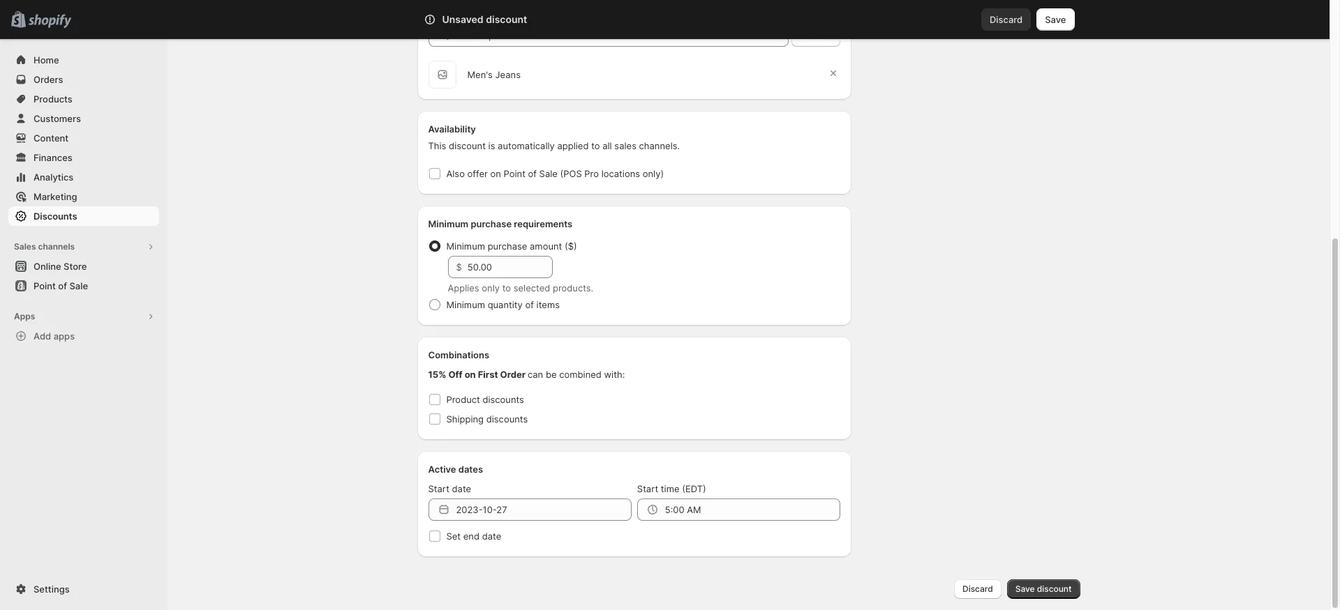 Task type: describe. For each thing, give the bounding box(es) containing it.
on for off
[[465, 369, 476, 380]]

analytics link
[[8, 168, 159, 187]]

0 vertical spatial date
[[452, 484, 471, 495]]

only
[[482, 283, 500, 294]]

(edt)
[[682, 484, 706, 495]]

automatically
[[498, 140, 555, 151]]

save button
[[1037, 8, 1075, 31]]

save discount
[[1015, 584, 1072, 595]]

availability
[[428, 124, 476, 135]]

minimum for minimum purchase amount ($)
[[446, 241, 485, 252]]

off
[[448, 369, 463, 380]]

pro
[[585, 168, 599, 179]]

amount
[[530, 241, 562, 252]]

products link
[[8, 89, 159, 109]]

2 vertical spatial of
[[525, 299, 534, 311]]

minimum quantity of items
[[446, 299, 560, 311]]

save for save discount
[[1015, 584, 1035, 595]]

$
[[456, 262, 462, 273]]

with:
[[604, 369, 625, 380]]

this
[[428, 140, 446, 151]]

apps
[[14, 311, 35, 322]]

discard button for save discount
[[954, 580, 1002, 600]]

apps
[[54, 331, 75, 342]]

product discounts
[[446, 394, 524, 406]]

settings
[[34, 584, 70, 595]]

be
[[546, 369, 557, 380]]

discounts link
[[8, 207, 159, 226]]

discard for save
[[990, 14, 1023, 25]]

1 horizontal spatial sale
[[539, 168, 558, 179]]

content link
[[8, 128, 159, 148]]

online store
[[34, 261, 87, 272]]

can
[[528, 369, 543, 380]]

discard button for save
[[981, 8, 1031, 31]]

sales
[[14, 242, 36, 252]]

also offer on point of sale (pos pro locations only)
[[446, 168, 664, 179]]

offer
[[467, 168, 488, 179]]

products
[[34, 94, 72, 105]]

1 horizontal spatial date
[[482, 531, 501, 542]]

shipping
[[446, 414, 484, 425]]

search
[[486, 14, 515, 25]]

start for start date
[[428, 484, 449, 495]]

men's jeans
[[467, 69, 521, 80]]

($)
[[565, 241, 577, 252]]

requirements
[[514, 219, 573, 230]]

home link
[[8, 50, 159, 70]]

marketing link
[[8, 187, 159, 207]]

minimum purchase amount ($)
[[446, 241, 577, 252]]

minimum for minimum quantity of items
[[446, 299, 485, 311]]

dates
[[458, 464, 483, 475]]

settings link
[[8, 580, 159, 600]]

save for save
[[1045, 14, 1066, 25]]

availability this discount is automatically applied to all sales channels.
[[428, 124, 680, 151]]

start for start time (edt)
[[637, 484, 658, 495]]

add apps
[[34, 331, 75, 342]]

order
[[500, 369, 526, 380]]

start time (edt)
[[637, 484, 706, 495]]

0 vertical spatial of
[[528, 168, 537, 179]]

add apps button
[[8, 327, 159, 346]]

time
[[661, 484, 680, 495]]

applied
[[557, 140, 589, 151]]

combined
[[559, 369, 602, 380]]

applies
[[448, 283, 479, 294]]

set end date
[[446, 531, 501, 542]]

point inside "link"
[[34, 281, 56, 292]]

sales
[[615, 140, 637, 151]]

browse
[[800, 30, 832, 41]]

discounts for shipping discounts
[[486, 414, 528, 425]]

discounts
[[34, 211, 77, 222]]

analytics
[[34, 172, 74, 183]]

of inside "point of sale" "link"
[[58, 281, 67, 292]]

unsaved discount
[[442, 13, 527, 25]]

products.
[[553, 283, 593, 294]]

sales channels
[[14, 242, 75, 252]]

point of sale link
[[8, 276, 159, 296]]

minimum purchase requirements
[[428, 219, 573, 230]]



Task type: vqa. For each thing, say whether or not it's contained in the screenshot.
discounts associated with Shipping discounts
yes



Task type: locate. For each thing, give the bounding box(es) containing it.
point of sale button
[[0, 276, 168, 296]]

online
[[34, 261, 61, 272]]

discard left save discount
[[963, 584, 993, 595]]

1 horizontal spatial save
[[1045, 14, 1066, 25]]

discard for save discount
[[963, 584, 993, 595]]

(pos
[[560, 168, 582, 179]]

sale
[[539, 168, 558, 179], [69, 281, 88, 292]]

search button
[[462, 8, 867, 31]]

1 vertical spatial sale
[[69, 281, 88, 292]]

discount for save discount
[[1037, 584, 1072, 595]]

1 vertical spatial discount
[[449, 140, 486, 151]]

of down online store
[[58, 281, 67, 292]]

save discount button
[[1007, 580, 1080, 600]]

customers link
[[8, 109, 159, 128]]

end
[[463, 531, 480, 542]]

1 horizontal spatial discount
[[486, 13, 527, 25]]

2 start from the left
[[637, 484, 658, 495]]

discard left save button
[[990, 14, 1023, 25]]

1 vertical spatial point
[[34, 281, 56, 292]]

shipping discounts
[[446, 414, 528, 425]]

sales channels button
[[8, 237, 159, 257]]

active
[[428, 464, 456, 475]]

0 vertical spatial discard button
[[981, 8, 1031, 31]]

0 vertical spatial minimum
[[428, 219, 469, 230]]

minimum for minimum purchase requirements
[[428, 219, 469, 230]]

locations
[[601, 168, 640, 179]]

on right off
[[465, 369, 476, 380]]

1 vertical spatial discounts
[[486, 414, 528, 425]]

of
[[528, 168, 537, 179], [58, 281, 67, 292], [525, 299, 534, 311]]

set
[[446, 531, 461, 542]]

1 vertical spatial date
[[482, 531, 501, 542]]

15% off on first order can be combined with:
[[428, 369, 625, 380]]

1 horizontal spatial to
[[591, 140, 600, 151]]

0 horizontal spatial sale
[[69, 281, 88, 292]]

2 vertical spatial minimum
[[446, 299, 485, 311]]

product
[[446, 394, 480, 406]]

active dates
[[428, 464, 483, 475]]

unsaved
[[442, 13, 484, 25]]

sale left (pos
[[539, 168, 558, 179]]

date down active dates
[[452, 484, 471, 495]]

2 vertical spatial discount
[[1037, 584, 1072, 595]]

point
[[504, 168, 526, 179], [34, 281, 56, 292]]

items
[[537, 299, 560, 311]]

discount
[[486, 13, 527, 25], [449, 140, 486, 151], [1037, 584, 1072, 595]]

customers
[[34, 113, 81, 124]]

start down active
[[428, 484, 449, 495]]

1 vertical spatial purchase
[[488, 241, 527, 252]]

home
[[34, 54, 59, 66]]

combinations
[[428, 350, 489, 361]]

date
[[452, 484, 471, 495], [482, 531, 501, 542]]

purchase up "minimum purchase amount ($)"
[[471, 219, 512, 230]]

orders link
[[8, 70, 159, 89]]

1 vertical spatial on
[[465, 369, 476, 380]]

apps button
[[8, 307, 159, 327]]

start date
[[428, 484, 471, 495]]

sale inside "point of sale" "link"
[[69, 281, 88, 292]]

1 vertical spatial minimum
[[446, 241, 485, 252]]

to
[[591, 140, 600, 151], [502, 283, 511, 294]]

1 vertical spatial discard button
[[954, 580, 1002, 600]]

discount inside button
[[1037, 584, 1072, 595]]

to right only
[[502, 283, 511, 294]]

1 horizontal spatial point
[[504, 168, 526, 179]]

date right 'end'
[[482, 531, 501, 542]]

0 vertical spatial discounts
[[483, 394, 524, 406]]

0 horizontal spatial discount
[[449, 140, 486, 151]]

0 horizontal spatial date
[[452, 484, 471, 495]]

point of sale
[[34, 281, 88, 292]]

0 vertical spatial to
[[591, 140, 600, 151]]

of down selected
[[525, 299, 534, 311]]

online store link
[[8, 257, 159, 276]]

purchase up $ text field
[[488, 241, 527, 252]]

on for offer
[[490, 168, 501, 179]]

1 start from the left
[[428, 484, 449, 495]]

0 vertical spatial purchase
[[471, 219, 512, 230]]

browse button
[[792, 24, 841, 47]]

1 vertical spatial discard
[[963, 584, 993, 595]]

store
[[64, 261, 87, 272]]

men's
[[467, 69, 493, 80]]

discounts for product discounts
[[483, 394, 524, 406]]

discard
[[990, 14, 1023, 25], [963, 584, 993, 595]]

discount for unsaved discount
[[486, 13, 527, 25]]

finances link
[[8, 148, 159, 168]]

0 horizontal spatial start
[[428, 484, 449, 495]]

on right offer
[[490, 168, 501, 179]]

discount inside availability this discount is automatically applied to all sales channels.
[[449, 140, 486, 151]]

only)
[[643, 168, 664, 179]]

1 vertical spatial to
[[502, 283, 511, 294]]

start left time on the bottom of page
[[637, 484, 658, 495]]

shopify image
[[28, 14, 71, 28]]

point down automatically
[[504, 168, 526, 179]]

0 horizontal spatial on
[[465, 369, 476, 380]]

discard button
[[981, 8, 1031, 31], [954, 580, 1002, 600]]

jeans
[[495, 69, 521, 80]]

2 horizontal spatial discount
[[1037, 584, 1072, 595]]

all
[[603, 140, 612, 151]]

channels.
[[639, 140, 680, 151]]

$ text field
[[468, 256, 553, 279]]

15%
[[428, 369, 446, 380]]

to left all
[[591, 140, 600, 151]]

Search products text field
[[456, 24, 789, 47]]

is
[[488, 140, 495, 151]]

0 vertical spatial sale
[[539, 168, 558, 179]]

0 horizontal spatial save
[[1015, 584, 1035, 595]]

on
[[490, 168, 501, 179], [465, 369, 476, 380]]

purchase for requirements
[[471, 219, 512, 230]]

Start time (EDT) text field
[[665, 499, 841, 521]]

1 vertical spatial of
[[58, 281, 67, 292]]

0 horizontal spatial point
[[34, 281, 56, 292]]

0 vertical spatial on
[[490, 168, 501, 179]]

to inside availability this discount is automatically applied to all sales channels.
[[591, 140, 600, 151]]

online store button
[[0, 257, 168, 276]]

0 vertical spatial point
[[504, 168, 526, 179]]

0 horizontal spatial to
[[502, 283, 511, 294]]

also
[[446, 168, 465, 179]]

purchase for amount
[[488, 241, 527, 252]]

applies only to selected products.
[[448, 283, 593, 294]]

0 vertical spatial discount
[[486, 13, 527, 25]]

discounts up shipping discounts
[[483, 394, 524, 406]]

selected
[[514, 283, 550, 294]]

purchase
[[471, 219, 512, 230], [488, 241, 527, 252]]

quantity
[[488, 299, 523, 311]]

0 vertical spatial discard
[[990, 14, 1023, 25]]

first
[[478, 369, 498, 380]]

channels
[[38, 242, 75, 252]]

Start date text field
[[456, 499, 632, 521]]

content
[[34, 133, 69, 144]]

point down online
[[34, 281, 56, 292]]

1 horizontal spatial start
[[637, 484, 658, 495]]

marketing
[[34, 191, 77, 202]]

discard button left save discount button
[[954, 580, 1002, 600]]

minimum
[[428, 219, 469, 230], [446, 241, 485, 252], [446, 299, 485, 311]]

0 vertical spatial save
[[1045, 14, 1066, 25]]

of down automatically
[[528, 168, 537, 179]]

discard button left save button
[[981, 8, 1031, 31]]

finances
[[34, 152, 72, 163]]

sale down store
[[69, 281, 88, 292]]

add
[[34, 331, 51, 342]]

discounts down 'product discounts'
[[486, 414, 528, 425]]

1 vertical spatial save
[[1015, 584, 1035, 595]]

1 horizontal spatial on
[[490, 168, 501, 179]]



